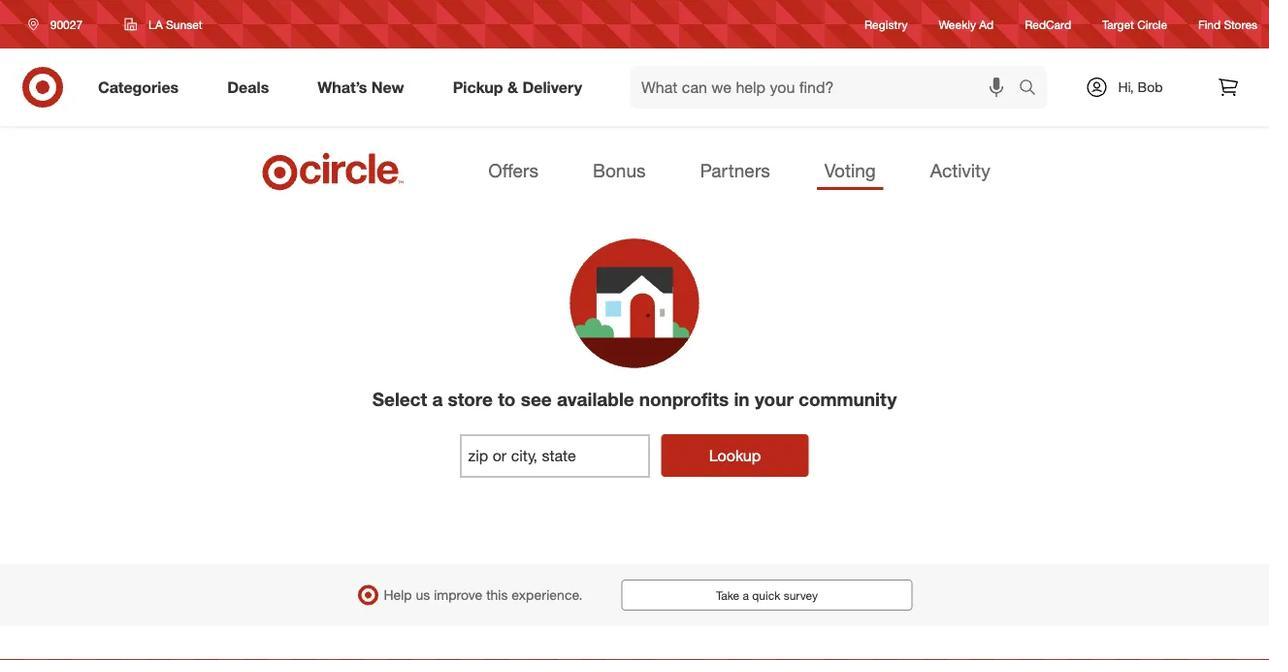 Task type: vqa. For each thing, say whether or not it's contained in the screenshot.
TV in the Roku TV, America's #1 Streaming platform – Cord Cutters can stream 350+ free live TV channels, 1,000's of Streaming Apps, In-Season TV, Hit Movies, Music and Premium channels.  Access the one of the broadest selection of streaming apps like Netflix, Prime Video, MAX, Apple TV+, Disney+, ESPN+, Hulu, Fox Sports, YouTube TV, Pluto TV, Peacock, NFL for entertainment your way.
no



Task type: locate. For each thing, give the bounding box(es) containing it.
help us improve this experience.
[[384, 587, 582, 604]]

target
[[1102, 17, 1134, 31]]

target circle link
[[1102, 16, 1167, 33]]

what's
[[318, 78, 367, 97]]

a right take at the bottom
[[743, 588, 749, 603]]

90027 button
[[16, 7, 104, 42]]

new
[[371, 78, 404, 97]]

a left 'store'
[[432, 388, 443, 411]]

1 horizontal spatial a
[[743, 588, 749, 603]]

find
[[1198, 17, 1221, 31]]

bob
[[1138, 79, 1163, 96]]

pickup & delivery link
[[436, 66, 606, 109]]

search
[[1010, 80, 1057, 99]]

select a store to see available nonprofits in your community
[[372, 388, 897, 411]]

hi, bob
[[1118, 79, 1163, 96]]

a for select
[[432, 388, 443, 411]]

hi,
[[1118, 79, 1134, 96]]

1 vertical spatial a
[[743, 588, 749, 603]]

0 horizontal spatial a
[[432, 388, 443, 411]]

0 vertical spatial a
[[432, 388, 443, 411]]

bonus link
[[585, 153, 653, 190]]

activity
[[930, 159, 990, 181]]

what's new link
[[301, 66, 429, 109]]

voting
[[824, 159, 876, 181]]

us
[[416, 587, 430, 604]]

select
[[372, 388, 427, 411]]

help
[[384, 587, 412, 604]]

to
[[498, 388, 516, 411]]

stores
[[1224, 17, 1257, 31]]

your
[[755, 388, 793, 411]]

target circle logo image
[[259, 151, 407, 192]]

redcard link
[[1025, 16, 1071, 33]]

None text field
[[460, 435, 650, 478]]

activity link
[[922, 153, 998, 190]]

take a quick survey button
[[621, 580, 913, 611]]

redcard
[[1025, 17, 1071, 31]]

la sunset
[[148, 17, 202, 32]]

ad
[[979, 17, 994, 31]]

a inside button
[[743, 588, 749, 603]]

a
[[432, 388, 443, 411], [743, 588, 749, 603]]

offers
[[488, 159, 538, 181]]



Task type: describe. For each thing, give the bounding box(es) containing it.
categories
[[98, 78, 179, 97]]

a for take
[[743, 588, 749, 603]]

pickup
[[453, 78, 503, 97]]

la
[[148, 17, 163, 32]]

weekly ad link
[[939, 16, 994, 33]]

improve
[[434, 587, 482, 604]]

registry
[[865, 17, 908, 31]]

see
[[521, 388, 552, 411]]

quick
[[752, 588, 780, 603]]

weekly ad
[[939, 17, 994, 31]]

deals link
[[211, 66, 293, 109]]

partners link
[[692, 153, 778, 190]]

offers link
[[480, 153, 546, 190]]

partners
[[700, 159, 770, 181]]

categories link
[[81, 66, 203, 109]]

experience.
[[512, 587, 582, 604]]

deals
[[227, 78, 269, 97]]

bonus
[[593, 159, 646, 181]]

pickup & delivery
[[453, 78, 582, 97]]

in
[[734, 388, 750, 411]]

nonprofits
[[639, 388, 729, 411]]

take
[[716, 588, 739, 603]]

store
[[448, 388, 493, 411]]

registry link
[[865, 16, 908, 33]]

find stores link
[[1198, 16, 1257, 33]]

sunset
[[166, 17, 202, 32]]

take a quick survey
[[716, 588, 818, 603]]

this
[[486, 587, 508, 604]]

search button
[[1010, 66, 1057, 113]]

la sunset button
[[112, 7, 222, 42]]

target circle
[[1102, 17, 1167, 31]]

community
[[799, 388, 897, 411]]

weekly
[[939, 17, 976, 31]]

lookup
[[709, 446, 761, 465]]

voting link
[[817, 153, 884, 190]]

survey
[[784, 588, 818, 603]]

What can we help you find? suggestions appear below search field
[[630, 66, 1024, 109]]

delivery
[[522, 78, 582, 97]]

what's new
[[318, 78, 404, 97]]

circle
[[1137, 17, 1167, 31]]

90027
[[50, 17, 83, 32]]

&
[[507, 78, 518, 97]]

lookup button
[[661, 435, 809, 477]]

available
[[557, 388, 634, 411]]

find stores
[[1198, 17, 1257, 31]]



